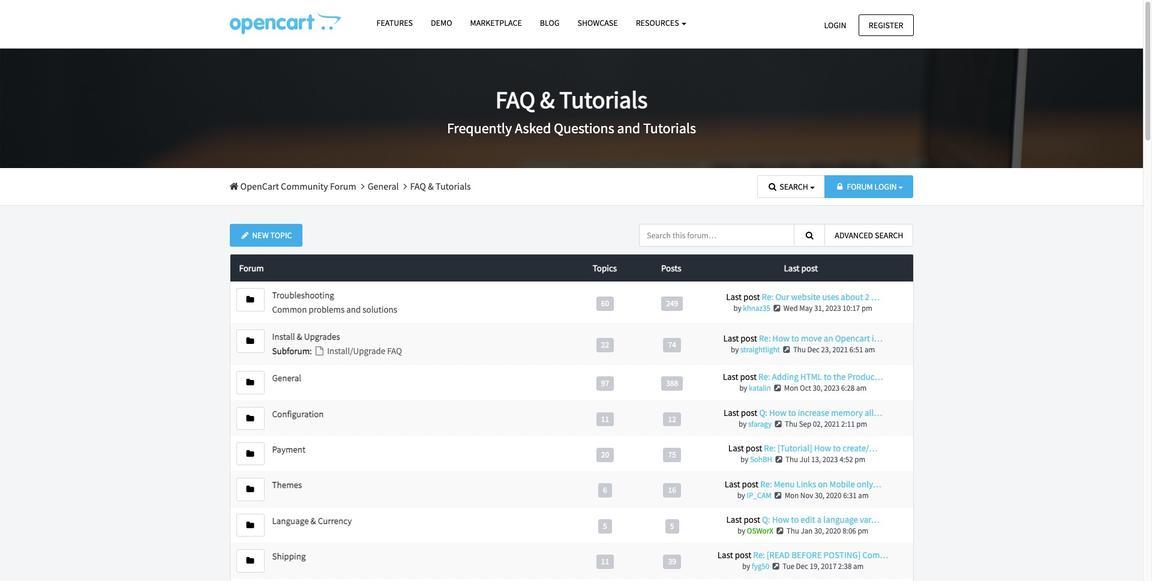 Task type: describe. For each thing, give the bounding box(es) containing it.
re: for re: [tutorial] how to create/…
[[765, 443, 776, 454]]

to up 4:52
[[834, 443, 841, 454]]

by sfaragy
[[739, 419, 772, 429]]

how for edit
[[773, 514, 790, 525]]

sfaragy link
[[749, 419, 772, 429]]

dec for to
[[808, 345, 820, 355]]

fyg50 link
[[752, 562, 770, 572]]

ip_cam link
[[747, 490, 772, 501]]

login link
[[814, 14, 857, 36]]

& for faq & tutorials
[[428, 180, 434, 192]]

re: for re: [read before posting] com…
[[754, 550, 765, 561]]

thu jul 13, 2023 4:52 pm
[[786, 455, 866, 465]]

themes image
[[246, 485, 254, 494]]

tue
[[783, 562, 795, 572]]

2 5 from the left
[[671, 521, 675, 531]]

payment
[[272, 444, 306, 455]]

to for edit
[[792, 514, 799, 525]]

re: how to move an opencart i… link
[[759, 333, 883, 344]]

payment image
[[246, 450, 254, 458]]

view the latest post image for how
[[774, 420, 784, 428]]

lock image
[[835, 183, 846, 191]]

move
[[802, 333, 823, 344]]

1 horizontal spatial forum
[[330, 180, 357, 192]]

shipping image
[[246, 557, 254, 565]]

thu for edit
[[787, 526, 800, 536]]

pm for re: [tutorial] how to create/…
[[855, 455, 866, 465]]

wed
[[784, 303, 798, 314]]

2 vertical spatial faq
[[387, 345, 402, 357]]

thu for increase
[[785, 419, 798, 429]]

new
[[252, 230, 269, 241]]

am right the 2:38
[[854, 562, 864, 572]]

pencil image
[[240, 231, 251, 239]]

& for language & currency
[[311, 515, 316, 526]]

19,
[[810, 562, 820, 572]]

install & upgrades link
[[272, 331, 340, 342]]

view the latest post image for [tutorial]
[[774, 456, 784, 464]]

language
[[272, 515, 309, 526]]

last for last post
[[784, 263, 800, 274]]

forum for forum
[[239, 263, 264, 274]]

last post re: [read before posting] com…
[[718, 550, 889, 561]]

by katalin
[[740, 383, 772, 394]]

last for last post re: [tutorial] how to create/…
[[729, 443, 744, 454]]

60
[[601, 298, 610, 309]]

install
[[272, 331, 295, 342]]

posting]
[[824, 550, 861, 561]]

post for last post re: how to move an opencart i…
[[741, 333, 758, 344]]

html
[[801, 371, 823, 383]]

view the latest post image for re: our website uses about 2 …
[[772, 305, 783, 312]]

by straightlight
[[731, 345, 781, 355]]

Search this forum… text field
[[639, 224, 795, 247]]

by for last post q: how to edit a language var…
[[738, 526, 746, 536]]

post for last post
[[802, 263, 818, 274]]

install/upgrade
[[327, 345, 386, 357]]

2
[[866, 291, 870, 303]]

about
[[841, 291, 864, 303]]

opencart
[[836, 333, 871, 344]]

…
[[872, 291, 880, 303]]

osworx
[[747, 526, 774, 536]]

general for general link associated with general icon
[[272, 372, 301, 384]]

general link for general icon
[[272, 372, 301, 384]]

increase
[[798, 407, 830, 418]]

last for last post re: [read before posting] com…
[[718, 550, 734, 561]]

thu jan 30, 2020 8:06 pm
[[787, 526, 869, 536]]

search
[[875, 230, 904, 241]]

q: for q: how to increase memory all…
[[760, 407, 768, 418]]

nov
[[801, 490, 814, 501]]

2020 for a
[[826, 526, 842, 536]]

configuration
[[272, 408, 324, 419]]

shipping
[[272, 551, 306, 562]]

osworx link
[[747, 526, 774, 536]]

install & upgrades
[[272, 331, 340, 342]]

post for last post re: [read before posting] com…
[[735, 550, 752, 561]]

troubleshooting
[[272, 290, 334, 301]]

74
[[669, 340, 677, 350]]

view the latest post image for re: menu links on mobile only…
[[774, 491, 784, 499]]

re: menu links on mobile only… link
[[761, 478, 882, 490]]

post for last post q: how to edit a language var…
[[744, 514, 761, 525]]

mon for menu
[[785, 490, 799, 501]]

am for opencart
[[865, 345, 876, 355]]

& for faq & tutorials frequently asked questions and tutorials
[[540, 85, 555, 115]]

last for last post re: menu links on mobile only…
[[725, 478, 741, 490]]

8:06
[[843, 526, 857, 536]]

home image
[[230, 181, 239, 191]]

mobile
[[830, 478, 856, 490]]

to for move
[[792, 333, 800, 344]]

topic
[[271, 230, 292, 241]]

last post re: adding html to the produc…
[[723, 371, 884, 383]]

resources link
[[627, 13, 696, 34]]

links
[[797, 478, 817, 490]]

jan
[[801, 526, 813, 536]]

pm for q: how to increase memory all…
[[857, 419, 868, 429]]

tue dec 19, 2017 2:38 am
[[783, 562, 864, 572]]

02,
[[813, 419, 823, 429]]

2021 for an
[[833, 345, 849, 355]]

22
[[601, 340, 610, 350]]

q: how to edit a language var… link
[[763, 514, 880, 525]]

6:31
[[844, 490, 857, 501]]

website
[[792, 291, 821, 303]]

2021 for memory
[[825, 419, 840, 429]]

the
[[834, 371, 846, 383]]

forum for forum login
[[848, 181, 873, 192]]

our
[[776, 291, 790, 303]]

Advanced search search field
[[639, 224, 914, 247]]

opencart community forum link
[[230, 180, 357, 192]]

posts
[[662, 263, 682, 274]]

by for last post re: our website uses about 2 …
[[734, 303, 742, 314]]

a
[[818, 514, 822, 525]]

create/…
[[843, 443, 878, 454]]

6:51
[[850, 345, 864, 355]]

last post q: how to edit a language var…
[[727, 514, 880, 525]]

i…
[[872, 333, 883, 344]]

2023 for about
[[826, 303, 842, 314]]

q: for q: how to edit a language var…
[[763, 514, 771, 525]]

by for last post re: adding html to the produc…
[[740, 383, 748, 394]]

re: our website uses about 2 … link
[[762, 291, 880, 303]]

0 horizontal spatial login
[[825, 20, 847, 30]]

post for last post re: adding html to the produc…
[[741, 371, 757, 383]]

tutorials for faq & tutorials
[[436, 180, 471, 192]]

register link
[[859, 14, 914, 36]]

troubleshooting image
[[246, 296, 254, 304]]

upgrades
[[304, 331, 340, 342]]

q: how to increase memory all… link
[[760, 407, 883, 418]]

blog link
[[531, 13, 569, 34]]

how for move
[[773, 333, 790, 344]]

mon for adding
[[785, 383, 799, 394]]

re: for re: how to move an opencart i…
[[759, 333, 771, 344]]

re: for re: adding html to the produc…
[[759, 371, 771, 383]]

language & currency link
[[272, 515, 352, 526]]

20
[[601, 450, 610, 460]]

39
[[669, 557, 677, 567]]

advanced search link
[[825, 224, 914, 247]]

by ip_cam
[[738, 490, 772, 501]]

dec for before
[[797, 562, 809, 572]]

thu dec 23, 2021 6:51 am
[[794, 345, 876, 355]]



Task type: locate. For each thing, give the bounding box(es) containing it.
30, down a
[[815, 526, 824, 536]]

dec down the 'move'
[[808, 345, 820, 355]]

last for last post q: how to increase memory all…
[[724, 407, 740, 418]]

pm for q: how to edit a language var…
[[858, 526, 869, 536]]

an
[[824, 333, 834, 344]]

12
[[669, 414, 677, 424]]

view the latest post image for adding
[[773, 385, 783, 392]]

post up by sfaragy
[[741, 407, 758, 418]]

1 horizontal spatial 5
[[671, 521, 675, 531]]

post up by katalin on the bottom of page
[[741, 371, 757, 383]]

to for increase
[[789, 407, 797, 418]]

before
[[792, 550, 822, 561]]

re: [tutorial] how to create/… link
[[765, 443, 878, 454]]

2023 down the
[[825, 383, 840, 394]]

forum inside popup button
[[848, 181, 873, 192]]

0 vertical spatial 2023
[[826, 303, 842, 314]]

2020 for mobile
[[827, 490, 842, 501]]

advanced
[[835, 230, 874, 241]]

30, for to
[[813, 383, 823, 394]]

2023 for create/…
[[823, 455, 839, 465]]

2021 right 23,
[[833, 345, 849, 355]]

1 vertical spatial faq
[[410, 180, 426, 192]]

2 vertical spatial tutorials
[[436, 180, 471, 192]]

khnaz35 link
[[744, 303, 771, 314]]

login right the lock icon
[[875, 181, 897, 192]]

view the latest post image right sfaragy link
[[774, 420, 784, 428]]

pm down var…
[[858, 526, 869, 536]]

by fyg50
[[743, 562, 770, 572]]

and left solutions
[[347, 304, 361, 315]]

last for last post re: how to move an opencart i…
[[724, 333, 739, 344]]

mon down menu
[[785, 490, 799, 501]]

1 vertical spatial 2023
[[825, 383, 840, 394]]

install & upgrades image
[[246, 337, 254, 345]]

by for last post re: menu links on mobile only…
[[738, 490, 746, 501]]

forum up 'troubleshooting' icon
[[239, 263, 264, 274]]

13,
[[812, 455, 821, 465]]

2 vertical spatial 30,
[[815, 526, 824, 536]]

re: up katalin
[[759, 371, 771, 383]]

am for produc…
[[857, 383, 867, 394]]

by for last post re: how to move an opencart i…
[[731, 345, 739, 355]]

view the latest post image for re: how to move an opencart i…
[[782, 346, 792, 354]]

all…
[[865, 407, 883, 418]]

post up website
[[802, 263, 818, 274]]

faq for faq & tutorials frequently asked questions and tutorials
[[496, 85, 536, 115]]

0 vertical spatial general
[[368, 180, 399, 192]]

re: for re: our website uses about 2 …
[[762, 291, 774, 303]]

re: for re: menu links on mobile only…
[[761, 478, 773, 490]]

am for only…
[[859, 490, 869, 501]]

demo link
[[422, 13, 461, 34]]

view the latest post image right osworx link on the right of the page
[[775, 527, 785, 535]]

forum right the lock icon
[[848, 181, 873, 192]]

1 vertical spatial general
[[272, 372, 301, 384]]

how up sfaragy link
[[770, 407, 787, 418]]

am
[[865, 345, 876, 355], [857, 383, 867, 394], [859, 490, 869, 501], [854, 562, 864, 572]]

install/upgrade faq
[[326, 345, 402, 357]]

configuration link
[[272, 408, 324, 419]]

post for last post re: menu links on mobile only…
[[742, 478, 759, 490]]

0 horizontal spatial faq
[[387, 345, 402, 357]]

faq inside faq & tutorials frequently asked questions and tutorials
[[496, 85, 536, 115]]

post up by sohbh
[[746, 443, 763, 454]]

currency
[[318, 515, 352, 526]]

2020 down "mobile" at the right
[[827, 490, 842, 501]]

faq & tutorials frequently asked questions and tutorials
[[447, 85, 697, 138]]

view the latest post image right sohbh
[[774, 456, 784, 464]]

general
[[368, 180, 399, 192], [272, 372, 301, 384]]

login left register
[[825, 20, 847, 30]]

0 horizontal spatial general link
[[272, 372, 301, 384]]

general image
[[246, 378, 254, 387]]

pm down 2
[[862, 303, 873, 314]]

am down 'produc…'
[[857, 383, 867, 394]]

0 vertical spatial view the latest post image
[[773, 385, 783, 392]]

re: up fyg50 link
[[754, 550, 765, 561]]

0 vertical spatial mon
[[785, 383, 799, 394]]

by left osworx
[[738, 526, 746, 536]]

1 horizontal spatial general link
[[368, 180, 399, 192]]

thu
[[794, 345, 806, 355], [785, 419, 798, 429], [786, 455, 799, 465], [787, 526, 800, 536]]

view the latest post image for q: how to edit a language var…
[[775, 527, 785, 535]]

search
[[780, 181, 809, 192]]

frequently
[[447, 119, 512, 138]]

1 vertical spatial 2020
[[826, 526, 842, 536]]

view the latest post image down menu
[[774, 491, 784, 499]]

1 vertical spatial view the latest post image
[[774, 420, 784, 428]]

30, down re: menu links on mobile only… link
[[815, 490, 825, 501]]

1 vertical spatial 30,
[[815, 490, 825, 501]]

1 horizontal spatial login
[[875, 181, 897, 192]]

0 horizontal spatial and
[[347, 304, 361, 315]]

themes link
[[272, 479, 302, 491]]

post up "by khnaz35"
[[744, 291, 760, 303]]

last for last post re: adding html to the produc…
[[723, 371, 739, 383]]

post for last post q: how to increase memory all…
[[741, 407, 758, 418]]

re: up ip_cam "link"
[[761, 478, 773, 490]]

view the latest post image down our
[[772, 305, 783, 312]]

1 vertical spatial mon
[[785, 490, 799, 501]]

language & currency image
[[246, 521, 254, 529]]

post for last post re: our website uses about 2 …
[[744, 291, 760, 303]]

general link left faq & tutorials on the top of the page
[[368, 180, 399, 192]]

thu for to
[[786, 455, 799, 465]]

produc…
[[848, 371, 884, 383]]

thu left jan at the right bottom of the page
[[787, 526, 800, 536]]

marketplace link
[[461, 13, 531, 34]]

by left sfaragy
[[739, 419, 747, 429]]

by left fyg50
[[743, 562, 751, 572]]

mon nov 30, 2020 6:31 am
[[785, 490, 869, 501]]

re: left our
[[762, 291, 774, 303]]

1 vertical spatial login
[[875, 181, 897, 192]]

1 11 from the top
[[601, 414, 610, 424]]

advanced search
[[835, 230, 904, 241]]

faq & tutorials
[[410, 180, 471, 192]]

11
[[601, 414, 610, 424], [601, 557, 610, 567]]

0 horizontal spatial forum
[[239, 263, 264, 274]]

opencart
[[241, 180, 279, 192]]

dec down last post re: [read before posting] com…
[[797, 562, 809, 572]]

and
[[618, 119, 641, 138], [347, 304, 361, 315]]

31,
[[815, 303, 825, 314]]

how for increase
[[770, 407, 787, 418]]

last post
[[784, 263, 818, 274]]

0 vertical spatial faq
[[496, 85, 536, 115]]

view the latest post image down the adding on the bottom of the page
[[773, 385, 783, 392]]

general link down subforum:
[[272, 372, 301, 384]]

[tutorial]
[[778, 443, 813, 454]]

by for last post q: how to increase memory all…
[[739, 419, 747, 429]]

0 vertical spatial dec
[[808, 345, 820, 355]]

pm down create/… on the right of page
[[855, 455, 866, 465]]

0 vertical spatial login
[[825, 20, 847, 30]]

2 vertical spatial 2023
[[823, 455, 839, 465]]

30, down re: adding html to the produc… link on the right bottom of page
[[813, 383, 823, 394]]

sep
[[800, 419, 812, 429]]

katalin
[[749, 383, 772, 394]]

by left katalin link
[[740, 383, 748, 394]]

0 horizontal spatial general
[[272, 372, 301, 384]]

&
[[540, 85, 555, 115], [428, 180, 434, 192], [297, 331, 302, 342], [311, 515, 316, 526]]

by left the khnaz35 'link'
[[734, 303, 742, 314]]

how up straightlight link
[[773, 333, 790, 344]]

6:28
[[842, 383, 855, 394]]

view the latest post image
[[772, 305, 783, 312], [782, 346, 792, 354], [774, 491, 784, 499], [775, 527, 785, 535], [771, 563, 781, 571]]

2 horizontal spatial forum
[[848, 181, 873, 192]]

249
[[667, 298, 679, 309]]

login
[[825, 20, 847, 30], [875, 181, 897, 192]]

1 vertical spatial 2021
[[825, 419, 840, 429]]

1 vertical spatial q:
[[763, 514, 771, 525]]

0 vertical spatial and
[[618, 119, 641, 138]]

edit
[[801, 514, 816, 525]]

view the latest post image for re: [read before posting] com…
[[771, 563, 781, 571]]

view the latest post image down last post re: how to move an opencart i… at the right of the page
[[782, 346, 792, 354]]

thu down last post re: how to move an opencart i… at the right of the page
[[794, 345, 806, 355]]

re: adding html to the produc… link
[[759, 371, 884, 383]]

post up by ip_cam
[[742, 478, 759, 490]]

search image
[[805, 231, 816, 239]]

only…
[[857, 478, 882, 490]]

2020
[[827, 490, 842, 501], [826, 526, 842, 536]]

0 vertical spatial general link
[[368, 180, 399, 192]]

fyg50
[[752, 562, 770, 572]]

subforum:
[[272, 345, 312, 357]]

mon down the adding on the bottom of the page
[[785, 383, 799, 394]]

0 vertical spatial 11
[[601, 414, 610, 424]]

2023 down uses on the bottom of the page
[[826, 303, 842, 314]]

forum login button
[[825, 175, 914, 198]]

view the latest post image down [read
[[771, 563, 781, 571]]

by left sohbh link
[[741, 455, 749, 465]]

showcase link
[[569, 13, 627, 34]]

post up "by fyg50"
[[735, 550, 752, 561]]

re:
[[762, 291, 774, 303], [759, 333, 771, 344], [759, 371, 771, 383], [765, 443, 776, 454], [761, 478, 773, 490], [754, 550, 765, 561]]

0 vertical spatial q:
[[760, 407, 768, 418]]

1 vertical spatial tutorials
[[644, 119, 697, 138]]

to up mon oct 30, 2023 6:28 am
[[824, 371, 832, 383]]

how up osworx link on the right of the page
[[773, 514, 790, 525]]

resources
[[636, 17, 681, 28]]

1 vertical spatial and
[[347, 304, 361, 315]]

post for last post re: [tutorial] how to create/…
[[746, 443, 763, 454]]

to left edit
[[792, 514, 799, 525]]

configuration image
[[246, 414, 254, 422]]

2 11 from the top
[[601, 557, 610, 567]]

language
[[824, 514, 859, 525]]

2020 down language
[[826, 526, 842, 536]]

[read
[[767, 550, 790, 561]]

pm for re: our website uses about 2 …
[[862, 303, 873, 314]]

to left increase
[[789, 407, 797, 418]]

straightlight
[[741, 345, 781, 355]]

opencart community forum
[[239, 180, 357, 192]]

am down only…
[[859, 490, 869, 501]]

last for last post q: how to edit a language var…
[[727, 514, 742, 525]]

am right 6:51
[[865, 345, 876, 355]]

30, for edit
[[815, 526, 824, 536]]

by for last post re: [tutorial] how to create/…
[[741, 455, 749, 465]]

oct
[[800, 383, 812, 394]]

re: up sohbh
[[765, 443, 776, 454]]

97
[[601, 378, 610, 388]]

post up by osworx
[[744, 514, 761, 525]]

general link for the home image
[[368, 180, 399, 192]]

2:11
[[842, 419, 855, 429]]

0 horizontal spatial 5
[[603, 521, 607, 531]]

and inside troubleshooting common problems and solutions
[[347, 304, 361, 315]]

memory
[[832, 407, 863, 418]]

how up the thu jul 13, 2023 4:52 pm
[[815, 443, 832, 454]]

forum right community
[[330, 180, 357, 192]]

2023 right 13,
[[823, 455, 839, 465]]

2021 right 02,
[[825, 419, 840, 429]]

2 vertical spatial view the latest post image
[[774, 456, 784, 464]]

asked
[[515, 119, 551, 138]]

wed may 31, 2023 10:17 pm
[[784, 303, 873, 314]]

general left faq & tutorials on the top of the page
[[368, 180, 399, 192]]

0 vertical spatial 30,
[[813, 383, 823, 394]]

by left straightlight
[[731, 345, 739, 355]]

general down subforum:
[[272, 372, 301, 384]]

post up by straightlight
[[741, 333, 758, 344]]

last post re: our website uses about 2 …
[[727, 291, 880, 303]]

1 5 from the left
[[603, 521, 607, 531]]

re: up straightlight link
[[759, 333, 771, 344]]

new topic link
[[230, 224, 302, 247]]

tutorials for faq & tutorials frequently asked questions and tutorials
[[560, 85, 648, 115]]

dec
[[808, 345, 820, 355], [797, 562, 809, 572]]

q: up osworx
[[763, 514, 771, 525]]

and inside faq & tutorials frequently asked questions and tutorials
[[618, 119, 641, 138]]

1 vertical spatial general link
[[272, 372, 301, 384]]

thu for move
[[794, 345, 806, 355]]

11 for last post q: how to increase memory all…
[[601, 414, 610, 424]]

5 down the 16 on the right bottom of the page
[[671, 521, 675, 531]]

faq for faq & tutorials
[[410, 180, 426, 192]]

login inside popup button
[[875, 181, 897, 192]]

demo
[[431, 17, 452, 28]]

by left the ip_cam
[[738, 490, 746, 501]]

& inside faq & tutorials frequently asked questions and tutorials
[[540, 85, 555, 115]]

by
[[734, 303, 742, 314], [731, 345, 739, 355], [740, 383, 748, 394], [739, 419, 747, 429], [741, 455, 749, 465], [738, 490, 746, 501], [738, 526, 746, 536], [743, 562, 751, 572]]

by osworx
[[738, 526, 774, 536]]

last for last post re: our website uses about 2 …
[[727, 291, 742, 303]]

0 vertical spatial 2020
[[827, 490, 842, 501]]

q: up sfaragy link
[[760, 407, 768, 418]]

1 vertical spatial dec
[[797, 562, 809, 572]]

2017
[[822, 562, 837, 572]]

to left the 'move'
[[792, 333, 800, 344]]

pm right the 2:11
[[857, 419, 868, 429]]

5 down the 6
[[603, 521, 607, 531]]

30, for on
[[815, 490, 825, 501]]

11 for last post re: [read before posting] com…
[[601, 557, 610, 567]]

2023 for the
[[825, 383, 840, 394]]

menu
[[774, 478, 795, 490]]

& for install & upgrades
[[297, 331, 302, 342]]

on
[[819, 478, 828, 490]]

search button
[[757, 175, 825, 198]]

1 horizontal spatial and
[[618, 119, 641, 138]]

general for general link related to the home image
[[368, 180, 399, 192]]

search image
[[768, 183, 778, 191]]

2 horizontal spatial faq
[[496, 85, 536, 115]]

community
[[281, 180, 328, 192]]

0 vertical spatial tutorials
[[560, 85, 648, 115]]

may
[[800, 303, 813, 314]]

0 vertical spatial 2021
[[833, 345, 849, 355]]

shipping link
[[272, 551, 306, 562]]

new topic
[[252, 230, 292, 241]]

by for last post re: [read before posting] com…
[[743, 562, 751, 572]]

file o image
[[314, 347, 326, 356]]

1 horizontal spatial general
[[368, 180, 399, 192]]

sohbh
[[750, 455, 773, 465]]

2021
[[833, 345, 849, 355], [825, 419, 840, 429]]

388
[[667, 378, 679, 388]]

view the latest post image
[[773, 385, 783, 392], [774, 420, 784, 428], [774, 456, 784, 464]]

thu left the sep
[[785, 419, 798, 429]]

1 vertical spatial 11
[[601, 557, 610, 567]]

and right questions on the top
[[618, 119, 641, 138]]

last post q: how to increase memory all…
[[724, 407, 883, 418]]

thu down [tutorial]
[[786, 455, 799, 465]]

1 horizontal spatial faq
[[410, 180, 426, 192]]

adding
[[773, 371, 799, 383]]



Task type: vqa. For each thing, say whether or not it's contained in the screenshot.


